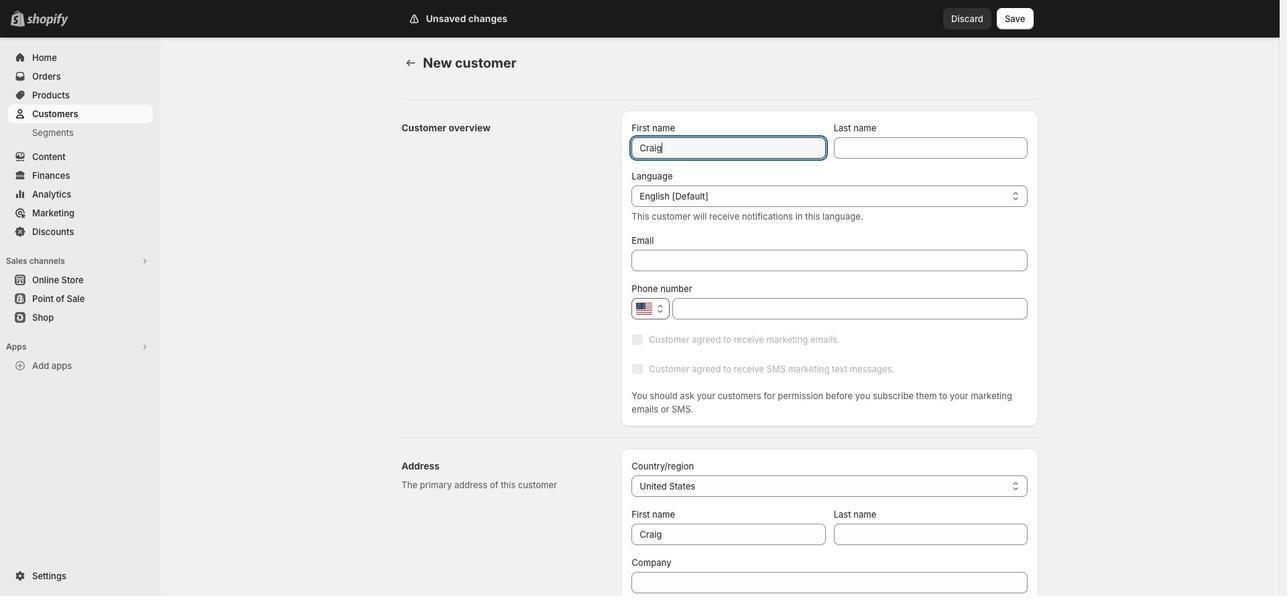 Task type: locate. For each thing, give the bounding box(es) containing it.
None text field
[[632, 524, 826, 546]]

None text field
[[632, 137, 826, 159], [834, 137, 1028, 159], [673, 298, 1028, 320], [834, 524, 1028, 546], [632, 573, 1028, 594], [632, 137, 826, 159], [834, 137, 1028, 159], [673, 298, 1028, 320], [834, 524, 1028, 546], [632, 573, 1028, 594]]

united states (+1) image
[[637, 303, 653, 315]]

None email field
[[632, 250, 1028, 272]]



Task type: describe. For each thing, give the bounding box(es) containing it.
shopify image
[[30, 13, 71, 27]]



Task type: vqa. For each thing, say whether or not it's contained in the screenshot.
SEARCH PRODUCTS text field
no



